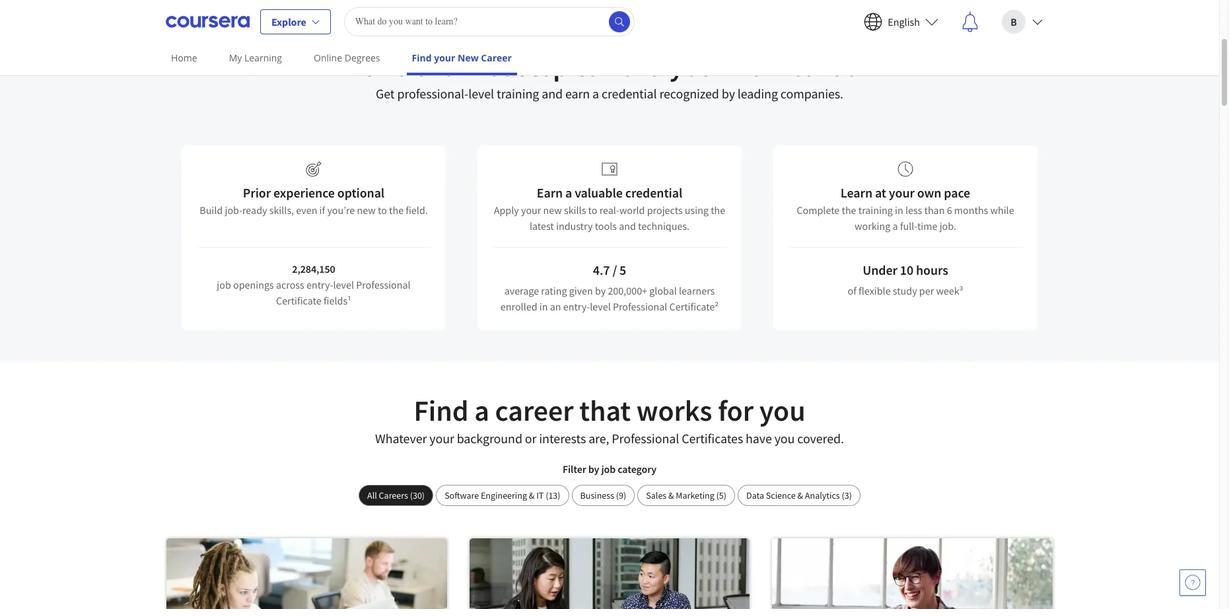 Task type: locate. For each thing, give the bounding box(es) containing it.
per
[[919, 284, 934, 297]]

an
[[550, 300, 561, 313]]

(9)
[[616, 490, 626, 501]]

1 horizontal spatial training
[[859, 203, 893, 217]]

using
[[685, 203, 709, 217]]

1 horizontal spatial level
[[469, 85, 494, 102]]

1 horizontal spatial new
[[543, 203, 562, 217]]

0 vertical spatial credential
[[602, 85, 657, 102]]

(13)
[[546, 490, 561, 501]]

and down world
[[619, 219, 636, 233]]

prior experience optional build job-ready skills, even if you're new to the field.
[[200, 184, 428, 217]]

flexible
[[859, 284, 891, 297]]

in left "less"
[[895, 203, 904, 217]]

& for software engineering & it (13)
[[529, 490, 535, 501]]

new down earn
[[543, 203, 562, 217]]

0 horizontal spatial training
[[497, 85, 539, 102]]

& inside 'button'
[[529, 490, 535, 501]]

1 horizontal spatial career
[[791, 48, 869, 84]]

0 vertical spatial entry-
[[306, 278, 333, 291]]

2 & from the left
[[669, 490, 674, 501]]

What do you want to learn? text field
[[344, 7, 635, 36]]

your right at
[[889, 184, 915, 201]]

0 horizontal spatial entry-
[[306, 278, 333, 291]]

by right 'given'
[[595, 284, 606, 297]]

a up skills
[[566, 184, 572, 201]]

new down optional
[[357, 203, 376, 217]]

4.7
[[593, 262, 610, 278]]

engineering
[[481, 490, 527, 501]]

that
[[580, 392, 631, 429]]

& left it
[[529, 490, 535, 501]]

business
[[580, 490, 614, 501]]

and inside earn a valuable credential apply your new skills to real-world projects using the latest industry tools and techniques.
[[619, 219, 636, 233]]

2 horizontal spatial level
[[590, 300, 611, 313]]

career
[[791, 48, 869, 84], [495, 392, 574, 429]]

job left openings
[[217, 278, 231, 291]]

credential inside earn a valuable credential apply your new skills to real-world projects using the latest industry tools and techniques.
[[625, 184, 683, 201]]

training up working
[[859, 203, 893, 217]]

career up companies.
[[791, 48, 869, 84]]

find for your
[[412, 52, 432, 64]]

(5)
[[717, 490, 727, 501]]

1 vertical spatial entry-
[[563, 300, 590, 313]]

1 vertical spatial level
[[333, 278, 354, 291]]

career up or
[[495, 392, 574, 429]]

real-
[[600, 203, 620, 217]]

career inside "take the first step toward your new career get professional-level training and earn a credential recognized by leading companies."
[[791, 48, 869, 84]]

english button
[[854, 0, 949, 43]]

new inside "take the first step toward your new career get professional-level training and earn a credential recognized by leading companies."
[[732, 48, 785, 84]]

0 horizontal spatial job
[[217, 278, 231, 291]]

new for apply
[[543, 203, 562, 217]]

are,
[[589, 430, 609, 447]]

0 horizontal spatial career
[[495, 392, 574, 429]]

1 vertical spatial and
[[619, 219, 636, 233]]

you up have
[[760, 392, 806, 429]]

ready
[[242, 203, 267, 217]]

the right using
[[711, 203, 726, 217]]

companies.
[[781, 85, 844, 102]]

Business (9) button
[[572, 485, 635, 506]]

0 vertical spatial level
[[469, 85, 494, 102]]

1 vertical spatial in
[[540, 300, 548, 313]]

2 vertical spatial professional
[[612, 430, 679, 447]]

0 vertical spatial training
[[497, 85, 539, 102]]

0 horizontal spatial level
[[333, 278, 354, 291]]

your
[[670, 48, 726, 84], [434, 52, 455, 64], [889, 184, 915, 201], [521, 203, 541, 217], [430, 430, 454, 447]]

data
[[747, 490, 764, 501]]

experience
[[273, 184, 335, 201]]

None search field
[[344, 7, 635, 36]]

1 vertical spatial career
[[495, 392, 574, 429]]

level inside "take the first step toward your new career get professional-level training and earn a credential recognized by leading companies."
[[469, 85, 494, 102]]

under
[[863, 262, 898, 278]]

a right earn
[[593, 85, 599, 102]]

in inside learn at your own pace complete the training in less than 6 months while working a full-time job.
[[895, 203, 904, 217]]

2 horizontal spatial new
[[732, 48, 785, 84]]

0 horizontal spatial to
[[378, 203, 387, 217]]

2 vertical spatial level
[[590, 300, 611, 313]]

marketing
[[676, 490, 715, 501]]

career
[[481, 52, 512, 64]]

0 horizontal spatial and
[[542, 85, 563, 102]]

4.7 / 5 average rating given by 200,000+ global learners enrolled in an entry-level professional certificate²
[[501, 262, 719, 313]]

1 to from the left
[[378, 203, 387, 217]]

you're
[[327, 203, 355, 217]]

works
[[637, 392, 713, 429]]

1 vertical spatial training
[[859, 203, 893, 217]]

study
[[893, 284, 917, 297]]

your up "latest"
[[521, 203, 541, 217]]

2 horizontal spatial &
[[798, 490, 803, 501]]

than
[[925, 203, 945, 217]]

valuable
[[575, 184, 623, 201]]

certificates
[[682, 430, 743, 447]]

get
[[376, 85, 395, 102]]

& for data science & analytics (3)
[[798, 490, 803, 501]]

help center image
[[1185, 575, 1201, 591]]

1 & from the left
[[529, 490, 535, 501]]

in left an
[[540, 300, 548, 313]]

and
[[542, 85, 563, 102], [619, 219, 636, 233]]

in
[[895, 203, 904, 217], [540, 300, 548, 313]]

3 & from the left
[[798, 490, 803, 501]]

a up background
[[474, 392, 489, 429]]

new for toward
[[732, 48, 785, 84]]

0 horizontal spatial new
[[357, 203, 376, 217]]

your inside "take the first step toward your new career get professional-level training and earn a credential recognized by leading companies."
[[670, 48, 726, 84]]

1 horizontal spatial &
[[669, 490, 674, 501]]

to
[[378, 203, 387, 217], [588, 203, 598, 217]]

1 vertical spatial by
[[595, 284, 606, 297]]

to inside the prior experience optional build job-ready skills, even if you're new to the field.
[[378, 203, 387, 217]]

a inside earn a valuable credential apply your new skills to real-world projects using the latest industry tools and techniques.
[[566, 184, 572, 201]]

credential up projects
[[625, 184, 683, 201]]

professional inside find a career that works for you whatever your background or interests are, professional certificates have you covered.
[[612, 430, 679, 447]]

to down optional
[[378, 203, 387, 217]]

sales
[[646, 490, 667, 501]]

1 vertical spatial find
[[414, 392, 469, 429]]

&
[[529, 490, 535, 501], [669, 490, 674, 501], [798, 490, 803, 501]]

1 horizontal spatial entry-
[[563, 300, 590, 313]]

0 horizontal spatial in
[[540, 300, 548, 313]]

job.
[[940, 219, 957, 233]]

b
[[1011, 15, 1017, 28]]

week³
[[936, 284, 964, 297]]

software engineering & it (13)
[[445, 490, 561, 501]]

online degrees link
[[309, 43, 386, 73]]

job up business (9)
[[601, 462, 616, 476]]

level down 'given'
[[590, 300, 611, 313]]

optional
[[337, 184, 385, 201]]

training down step
[[497, 85, 539, 102]]

2 to from the left
[[588, 203, 598, 217]]

at
[[875, 184, 887, 201]]

new up leading
[[732, 48, 785, 84]]

a inside find a career that works for you whatever your background or interests are, professional certificates have you covered.
[[474, 392, 489, 429]]

0 vertical spatial job
[[217, 278, 231, 291]]

credential
[[602, 85, 657, 102], [625, 184, 683, 201]]

and left earn
[[542, 85, 563, 102]]

by inside 4.7 / 5 average rating given by 200,000+ global learners enrolled in an entry-level professional certificate²
[[595, 284, 606, 297]]

coursera image
[[166, 11, 250, 32]]

Data Science & Analytics (3) button
[[738, 485, 861, 506]]

1 vertical spatial you
[[775, 430, 795, 447]]

find up professional-
[[412, 52, 432, 64]]

career inside find a career that works for you whatever your background or interests are, professional certificates have you covered.
[[495, 392, 574, 429]]

& right sales
[[669, 490, 674, 501]]

the left 'field.' at the top of the page
[[389, 203, 404, 217]]

a left full-
[[893, 219, 898, 233]]

1 vertical spatial professional
[[613, 300, 668, 313]]

your up recognized
[[670, 48, 726, 84]]

0 vertical spatial and
[[542, 85, 563, 102]]

by right filter
[[588, 462, 599, 476]]

All Careers (30) button
[[359, 485, 433, 506]]

0 horizontal spatial &
[[529, 490, 535, 501]]

english
[[888, 15, 920, 28]]

level inside 2,284,150 job openings across entry-level professional certificate fields¹
[[333, 278, 354, 291]]

entry- down 2,284,150
[[306, 278, 333, 291]]

find inside "link"
[[412, 52, 432, 64]]

new inside earn a valuable credential apply your new skills to real-world projects using the latest industry tools and techniques.
[[543, 203, 562, 217]]

entry-
[[306, 278, 333, 291], [563, 300, 590, 313]]

& right science at the right of page
[[798, 490, 803, 501]]

credential down 'toward'
[[602, 85, 657, 102]]

my learning
[[229, 52, 282, 64]]

1 horizontal spatial in
[[895, 203, 904, 217]]

0 vertical spatial find
[[412, 52, 432, 64]]

the up professional-
[[414, 48, 455, 84]]

1 horizontal spatial and
[[619, 219, 636, 233]]

or
[[525, 430, 537, 447]]

1 vertical spatial credential
[[625, 184, 683, 201]]

the down learn
[[842, 203, 857, 217]]

your right 'whatever'
[[430, 430, 454, 447]]

find up 'whatever'
[[414, 392, 469, 429]]

0 vertical spatial career
[[791, 48, 869, 84]]

certificate
[[276, 294, 322, 307]]

0 vertical spatial professional
[[356, 278, 411, 291]]

0 vertical spatial by
[[722, 85, 735, 102]]

have
[[746, 430, 772, 447]]

and inside "take the first step toward your new career get professional-level training and earn a credential recognized by leading companies."
[[542, 85, 563, 102]]

a inside "take the first step toward your new career get professional-level training and earn a credential recognized by leading companies."
[[593, 85, 599, 102]]

you right have
[[775, 430, 795, 447]]

by left leading
[[722, 85, 735, 102]]

business (9)
[[580, 490, 626, 501]]

1 horizontal spatial job
[[601, 462, 616, 476]]

learn at your own pace complete the training in less than 6 months while working a full-time job.
[[797, 184, 1015, 233]]

to left real-
[[588, 203, 598, 217]]

training inside learn at your own pace complete the training in less than 6 months while working a full-time job.
[[859, 203, 893, 217]]

my
[[229, 52, 242, 64]]

your left new
[[434, 52, 455, 64]]

job
[[217, 278, 231, 291], [601, 462, 616, 476]]

world
[[620, 203, 645, 217]]

0 vertical spatial in
[[895, 203, 904, 217]]

credential inside "take the first step toward your new career get professional-level training and earn a credential recognized by leading companies."
[[602, 85, 657, 102]]

level down first
[[469, 85, 494, 102]]

option group
[[359, 485, 861, 506]]

1 horizontal spatial to
[[588, 203, 598, 217]]

level up fields¹
[[333, 278, 354, 291]]

training
[[497, 85, 539, 102], [859, 203, 893, 217]]

the inside learn at your own pace complete the training in less than 6 months while working a full-time job.
[[842, 203, 857, 217]]

field.
[[406, 203, 428, 217]]

given
[[569, 284, 593, 297]]

option group containing all careers (30)
[[359, 485, 861, 506]]

entry- down 'given'
[[563, 300, 590, 313]]

industry
[[556, 219, 593, 233]]

find inside find a career that works for you whatever your background or interests are, professional certificates have you covered.
[[414, 392, 469, 429]]

techniques.
[[638, 219, 690, 233]]

a
[[593, 85, 599, 102], [566, 184, 572, 201], [893, 219, 898, 233], [474, 392, 489, 429]]

explore button
[[260, 9, 331, 34]]

covered.
[[798, 430, 844, 447]]



Task type: describe. For each thing, give the bounding box(es) containing it.
to inside earn a valuable credential apply your new skills to real-world projects using the latest industry tools and techniques.
[[588, 203, 598, 217]]

home
[[171, 52, 197, 64]]

take the first step toward your new career get professional-level training and earn a credential recognized by leading companies.
[[350, 48, 869, 102]]

projects
[[647, 203, 683, 217]]

global
[[650, 284, 677, 297]]

professional inside 4.7 / 5 average rating given by 200,000+ global learners enrolled in an entry-level professional certificate²
[[613, 300, 668, 313]]

build
[[200, 203, 223, 217]]

my learning link
[[224, 43, 287, 73]]

find a career that works for you whatever your background or interests are, professional certificates have you covered.
[[375, 392, 844, 447]]

professional inside 2,284,150 job openings across entry-level professional certificate fields¹
[[356, 278, 411, 291]]

6
[[947, 203, 952, 217]]

own
[[917, 184, 942, 201]]

learners
[[679, 284, 715, 297]]

degrees
[[345, 52, 380, 64]]

fields¹
[[324, 294, 351, 307]]

social media marketer image
[[773, 538, 1053, 609]]

time
[[918, 219, 938, 233]]

200,000+
[[608, 284, 647, 297]]

your inside find a career that works for you whatever your background or interests are, professional certificates have you covered.
[[430, 430, 454, 447]]

it
[[537, 490, 544, 501]]

all
[[367, 490, 377, 501]]

Software Engineering & IT (13) button
[[436, 485, 569, 506]]

across
[[276, 278, 304, 291]]

tools
[[595, 219, 617, 233]]

online
[[314, 52, 342, 64]]

software
[[445, 490, 479, 501]]

science
[[766, 490, 796, 501]]

0 vertical spatial you
[[760, 392, 806, 429]]

average
[[505, 284, 539, 297]]

2 vertical spatial by
[[588, 462, 599, 476]]

background
[[457, 430, 523, 447]]

explore
[[272, 15, 306, 28]]

less
[[906, 203, 922, 217]]

rating
[[541, 284, 567, 297]]

for
[[718, 392, 754, 429]]

5
[[620, 262, 626, 278]]

category
[[618, 462, 657, 476]]

online degrees
[[314, 52, 380, 64]]

(30)
[[410, 490, 425, 501]]

careers
[[379, 490, 408, 501]]

Sales & Marketing (5) button
[[638, 485, 735, 506]]

earn a valuable credential apply your new skills to real-world projects using the latest industry tools and techniques.
[[494, 184, 726, 233]]

latest
[[530, 219, 554, 233]]

learn
[[841, 184, 873, 201]]

your inside learn at your own pace complete the training in less than 6 months while working a full-time job.
[[889, 184, 915, 201]]

enrolled
[[501, 300, 537, 313]]

the inside the prior experience optional build job-ready skills, even if you're new to the field.
[[389, 203, 404, 217]]

if
[[319, 203, 325, 217]]

professional-
[[397, 85, 469, 102]]

full-
[[900, 219, 918, 233]]

1 vertical spatial job
[[601, 462, 616, 476]]

your inside earn a valuable credential apply your new skills to real-world projects using the latest industry tools and techniques.
[[521, 203, 541, 217]]

level inside 4.7 / 5 average rating given by 200,000+ global learners enrolled in an entry-level professional certificate²
[[590, 300, 611, 313]]

job inside 2,284,150 job openings across entry-level professional certificate fields¹
[[217, 278, 231, 291]]

leading
[[738, 85, 778, 102]]

working
[[855, 219, 891, 233]]

apply
[[494, 203, 519, 217]]

by inside "take the first step toward your new career get professional-level training and earn a credential recognized by leading companies."
[[722, 85, 735, 102]]

job-
[[225, 203, 242, 217]]

data science & analytics (3)
[[747, 490, 852, 501]]

new inside the prior experience optional build job-ready skills, even if you're new to the field.
[[357, 203, 376, 217]]

skills,
[[269, 203, 294, 217]]

10
[[900, 262, 914, 278]]

training inside "take the first step toward your new career get professional-level training and earn a credential recognized by leading companies."
[[497, 85, 539, 102]]

first
[[461, 48, 511, 84]]

analytics
[[805, 490, 840, 501]]

home link
[[166, 43, 203, 73]]

the inside earn a valuable credential apply your new skills to real-world projects using the latest industry tools and techniques.
[[711, 203, 726, 217]]

recognized
[[660, 85, 719, 102]]

earn
[[537, 184, 563, 201]]

entry- inside 4.7 / 5 average rating given by 200,000+ global learners enrolled in an entry-level professional certificate²
[[563, 300, 590, 313]]

find for a
[[414, 392, 469, 429]]

openings
[[233, 278, 274, 291]]

certificate²
[[670, 300, 719, 313]]

months
[[954, 203, 989, 217]]

filter by job category
[[563, 462, 657, 476]]

take
[[350, 48, 408, 84]]

cybersecurity analyst image
[[166, 538, 447, 609]]

new
[[458, 52, 479, 64]]

interests
[[539, 430, 586, 447]]

/
[[613, 262, 617, 278]]

find your new career link
[[407, 43, 517, 75]]

toward
[[575, 48, 664, 84]]

(3)
[[842, 490, 852, 501]]

under 10 hours of flexible study per week³
[[848, 262, 964, 297]]

2,284,150
[[292, 262, 335, 275]]

in inside 4.7 / 5 average rating given by 200,000+ global learners enrolled in an entry-level professional certificate²
[[540, 300, 548, 313]]

step
[[516, 48, 569, 84]]

a inside learn at your own pace complete the training in less than 6 months while working a full-time job.
[[893, 219, 898, 233]]

your inside "link"
[[434, 52, 455, 64]]

b button
[[992, 0, 1054, 43]]

the inside "take the first step toward your new career get professional-level training and earn a credential recognized by leading companies."
[[414, 48, 455, 84]]

while
[[991, 203, 1015, 217]]

entry- inside 2,284,150 job openings across entry-level professional certificate fields¹
[[306, 278, 333, 291]]



Task type: vqa. For each thing, say whether or not it's contained in the screenshot.
the top 2
no



